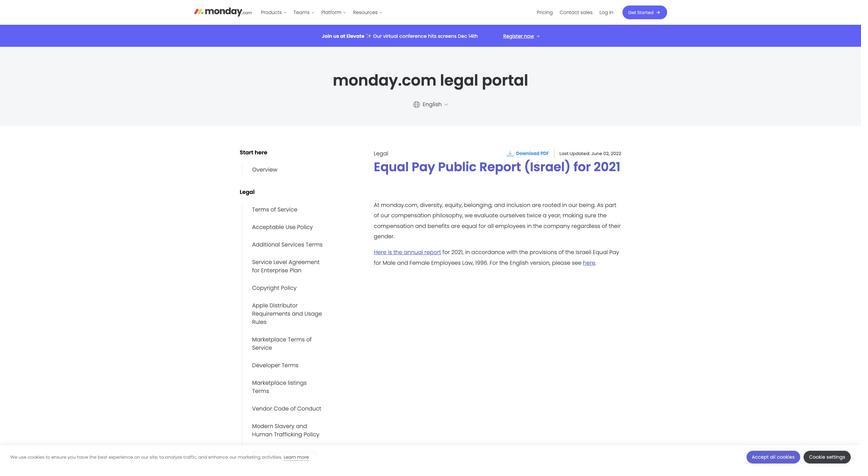 Task type: vqa. For each thing, say whether or not it's contained in the screenshot.
DOWNLOAD PDF on the top right
yes



Task type: describe. For each thing, give the bounding box(es) containing it.
and inside for 2021, in accordance with the provisions of the israeli equal pay for male and female employees law, 1996. for the english version, please see
[[398, 259, 408, 267]]

analyze
[[165, 454, 182, 461]]

with
[[507, 249, 518, 256]]

policy inside copyright policy 'link'
[[281, 284, 297, 292]]

marketplace terms of service
[[252, 336, 312, 352]]

version,
[[531, 259, 551, 267]]

belonging,
[[464, 201, 493, 209]]

our up making
[[569, 201, 578, 209]]

cookies for all
[[778, 454, 795, 461]]

at
[[341, 33, 346, 39]]

as
[[598, 201, 604, 209]]

company
[[544, 222, 571, 230]]

elevate
[[347, 33, 365, 39]]

the down twice
[[534, 222, 543, 230]]

get started
[[629, 9, 654, 16]]

rules
[[252, 318, 267, 326]]

accept all cookies button
[[747, 451, 801, 464]]

equal inside for 2021, in accordance with the provisions of the israeli equal pay for male and female employees law, 1996. for the english version, please see
[[593, 249, 608, 256]]

contact sales
[[560, 9, 593, 16]]

at monday.com, diversity, equity, belonging, and inclusion are rooted in our being. as part of our compensation philosophy, we evaluate ourselves twice a year, making sure the compensation and benefits are equal for all employees in the company regardless of their gender.
[[374, 201, 621, 240]]

use
[[286, 223, 296, 231]]

public
[[438, 158, 477, 176]]

0 vertical spatial are
[[532, 201, 542, 209]]

apple distributor requirements and usage rules link
[[241, 301, 328, 327]]

in inside for 2021, in accordance with the provisions of the israeli equal pay for male and female employees law, 1996. for the english version, please see
[[466, 249, 470, 256]]

1 vertical spatial compensation
[[374, 222, 414, 230]]

service level agreement for enterprise plan
[[252, 258, 320, 274]]

marketing
[[238, 454, 261, 461]]

in right log
[[610, 9, 614, 16]]

download pdf
[[517, 150, 549, 157]]

apple distributor requirements and usage rules
[[252, 302, 322, 326]]

teams
[[294, 9, 310, 16]]

main element
[[258, 0, 668, 25]]

diversity,
[[420, 201, 444, 209]]

is
[[388, 249, 392, 256]]

marketplace for marketplace terms of service
[[252, 336, 287, 344]]

0 horizontal spatial legal
[[240, 188, 255, 196]]

modern slavery and human trafficking policy link
[[241, 421, 328, 440]]

of up acceptable
[[271, 206, 276, 214]]

conference
[[400, 33, 427, 39]]

the right with
[[520, 249, 529, 256]]

get
[[629, 9, 637, 16]]

products link
[[258, 7, 290, 18]]

ensure
[[51, 454, 66, 461]]

of right code
[[291, 405, 296, 413]]

last updated:  june 02, 2022
[[560, 150, 622, 157]]

cookie
[[810, 454, 826, 461]]

reporting
[[291, 448, 318, 456]]

here .
[[584, 259, 597, 267]]

join
[[322, 33, 332, 39]]

june
[[592, 150, 603, 157]]

monday.com reporting hotline
[[252, 448, 318, 464]]

overview
[[252, 166, 278, 174]]

copyright
[[252, 284, 280, 292]]

employees
[[496, 222, 526, 230]]

use
[[19, 454, 26, 461]]

products
[[261, 9, 282, 16]]

you
[[68, 454, 76, 461]]

of inside the marketplace terms of service
[[307, 336, 312, 344]]

and inside "modern slavery and human trafficking policy"
[[296, 422, 307, 430]]

terms down legal button
[[252, 206, 269, 214]]

pricing link
[[534, 7, 557, 18]]

sure
[[585, 212, 597, 220]]

we use cookies to ensure you have the best experience on our site, to analyze traffic, and enhance our marketing activities. learn more
[[10, 454, 309, 461]]

of left their
[[602, 222, 608, 230]]

terms of service link
[[241, 205, 301, 215]]

we
[[10, 454, 17, 461]]

additional
[[252, 241, 280, 249]]

our right enhance
[[230, 454, 237, 461]]

legal button
[[240, 188, 268, 196]]

teams link
[[290, 7, 318, 18]]

and right traffic,
[[198, 454, 207, 461]]

modern slavery and human trafficking policy
[[252, 422, 320, 439]]

start here button
[[240, 149, 268, 157]]

pricing
[[537, 9, 553, 16]]

1 horizontal spatial legal
[[374, 150, 389, 158]]

monday.com logo image
[[194, 4, 252, 19]]

vendor
[[252, 405, 272, 413]]

service level agreement for enterprise plan link
[[241, 257, 328, 276]]

apple
[[252, 302, 268, 310]]

2021,
[[452, 249, 464, 256]]

marketplace for marketplace listings terms
[[252, 379, 287, 387]]

and inside the apple distributor requirements and usage rules
[[292, 310, 303, 318]]

updated:
[[570, 150, 591, 157]]

0 vertical spatial service
[[278, 206, 298, 214]]

marketplace terms of service link
[[241, 335, 328, 353]]

start
[[240, 149, 254, 157]]

legal
[[440, 70, 479, 91]]

monday.com for monday.com reporting hotline
[[252, 448, 289, 456]]

1 to from the left
[[46, 454, 50, 461]]

monday.com legal portal main content
[[0, 47, 862, 469]]

year,
[[549, 212, 562, 220]]

in down twice
[[527, 222, 532, 230]]

portal
[[482, 70, 529, 91]]

code
[[274, 405, 289, 413]]

accordance
[[472, 249, 506, 256]]

philosophy,
[[433, 212, 464, 220]]

our right on
[[141, 454, 149, 461]]

marketplace listings terms link
[[241, 378, 328, 397]]

and left benefits
[[416, 222, 427, 230]]

our
[[373, 33, 382, 39]]

equal
[[462, 222, 478, 230]]

dialog containing we use cookies to ensure you have the best experience on our site, to analyze traffic, and enhance our marketing activities.
[[0, 446, 862, 469]]

dec
[[458, 33, 468, 39]]

now
[[524, 33, 535, 39]]

log
[[600, 9, 608, 16]]

pdf
[[541, 150, 549, 157]]

started
[[638, 9, 654, 16]]

join us at elevate ✨ our virtual conference hits screens dec 14th
[[322, 33, 478, 39]]

israeli
[[576, 249, 592, 256]]

terms up the listings
[[282, 361, 299, 369]]

human
[[252, 431, 273, 439]]

developer terms link
[[241, 360, 302, 371]]

0 horizontal spatial here
[[255, 149, 268, 157]]

accept
[[753, 454, 769, 461]]

contact sales link
[[557, 7, 597, 18]]

agreement
[[289, 258, 320, 266]]



Task type: locate. For each thing, give the bounding box(es) containing it.
service up developer
[[252, 344, 272, 352]]

0 horizontal spatial english
[[423, 100, 442, 108]]

1 marketplace from the top
[[252, 336, 287, 344]]

in
[[610, 9, 614, 16], [563, 201, 567, 209], [527, 222, 532, 230], [466, 249, 470, 256]]

of up please
[[559, 249, 564, 256]]

0 vertical spatial monday.com
[[333, 70, 437, 91]]

pay
[[412, 158, 436, 176], [610, 249, 620, 256]]

1 horizontal spatial equal
[[593, 249, 608, 256]]

1 horizontal spatial all
[[771, 454, 776, 461]]

policy inside acceptable use policy link
[[297, 223, 313, 231]]

to
[[46, 454, 50, 461], [160, 454, 164, 461]]

inclusion
[[507, 201, 531, 209]]

0 horizontal spatial pay
[[412, 158, 436, 176]]

0 vertical spatial here
[[255, 149, 268, 157]]

trafficking
[[274, 431, 302, 439]]

list containing products
[[258, 0, 386, 25]]

2 marketplace from the top
[[252, 379, 287, 387]]

1 vertical spatial policy
[[281, 284, 297, 292]]

14th
[[469, 33, 478, 39]]

1 vertical spatial pay
[[610, 249, 620, 256]]

1 vertical spatial service
[[252, 258, 272, 266]]

marketplace down rules
[[252, 336, 287, 344]]

and up ourselves
[[495, 201, 505, 209]]

of inside for 2021, in accordance with the provisions of the israeli equal pay for male and female employees law, 1996. for the english version, please see
[[559, 249, 564, 256]]

0 vertical spatial legal
[[374, 150, 389, 158]]

hits
[[428, 33, 437, 39]]

0 vertical spatial equal
[[374, 158, 409, 176]]

2 to from the left
[[160, 454, 164, 461]]

contact
[[560, 9, 580, 16]]

compensation up gender.
[[374, 222, 414, 230]]

the right is
[[394, 249, 403, 256]]

acceptable
[[252, 223, 284, 231]]

1996.
[[476, 259, 489, 267]]

our
[[569, 201, 578, 209], [381, 212, 390, 220], [141, 454, 149, 461], [230, 454, 237, 461]]

2 vertical spatial policy
[[304, 431, 320, 439]]

equal pay public report (israel) for 2021
[[374, 158, 621, 176]]

learn
[[284, 454, 296, 461]]

pay left public
[[412, 158, 436, 176]]

requirements
[[252, 310, 291, 318]]

1 vertical spatial are
[[451, 222, 461, 230]]

a
[[543, 212, 547, 220]]

gender.
[[374, 233, 395, 240]]

for down the here
[[374, 259, 381, 267]]

1 horizontal spatial are
[[532, 201, 542, 209]]

of down at monday.com,
[[374, 212, 379, 220]]

female
[[410, 259, 430, 267]]

for down evaluate
[[479, 222, 486, 230]]

terms
[[252, 206, 269, 214], [306, 241, 323, 249], [288, 336, 305, 344], [282, 361, 299, 369], [252, 387, 269, 395]]

here right start
[[255, 149, 268, 157]]

the down as
[[598, 212, 607, 220]]

the up see
[[566, 249, 575, 256]]

1 horizontal spatial to
[[160, 454, 164, 461]]

cookies for use
[[28, 454, 44, 461]]

cookie settings
[[810, 454, 846, 461]]

english down monday.com legal portal
[[423, 100, 442, 108]]

0 horizontal spatial to
[[46, 454, 50, 461]]

1 vertical spatial marketplace
[[252, 379, 287, 387]]

report
[[480, 158, 522, 176]]

marketplace listings terms
[[252, 379, 307, 395]]

english inside for 2021, in accordance with the provisions of the israeli equal pay for male and female employees law, 1996. for the english version, please see
[[510, 259, 529, 267]]

evaluate
[[475, 212, 499, 220]]

02,
[[604, 150, 610, 157]]

for down updated:
[[574, 158, 591, 176]]

pay down their
[[610, 249, 620, 256]]

to left ensure
[[46, 454, 50, 461]]

listings
[[288, 379, 307, 387]]

0 vertical spatial english
[[423, 100, 442, 108]]

0 vertical spatial policy
[[297, 223, 313, 231]]

and down here is the annual report
[[398, 259, 408, 267]]

terms inside the marketplace terms of service
[[288, 336, 305, 344]]

report
[[425, 249, 441, 256]]

best
[[98, 454, 107, 461]]

are up twice
[[532, 201, 542, 209]]

policy
[[297, 223, 313, 231], [281, 284, 297, 292], [304, 431, 320, 439]]

marketplace inside the marketplace terms of service
[[252, 336, 287, 344]]

cookies right use
[[28, 454, 44, 461]]

1 horizontal spatial pay
[[610, 249, 620, 256]]

provisions
[[530, 249, 558, 256]]

all inside "at monday.com, diversity, equity, belonging, and inclusion are rooted in our being. as part of our compensation philosophy, we evaluate ourselves twice a year, making sure the compensation and benefits are equal for all employees in the company regardless of their gender."
[[488, 222, 494, 230]]

platform link
[[318, 7, 350, 18]]

all inside button
[[771, 454, 776, 461]]

cookies inside button
[[778, 454, 795, 461]]

benefits
[[428, 222, 450, 230]]

1 horizontal spatial cookies
[[778, 454, 795, 461]]

0 horizontal spatial cookies
[[28, 454, 44, 461]]

1 horizontal spatial monday.com
[[333, 70, 437, 91]]

traffic,
[[184, 454, 197, 461]]

2021
[[594, 158, 621, 176]]

for 2021, in accordance with the provisions of the israeli equal pay for male and female employees law, 1996. for the english version, please see
[[374, 249, 620, 267]]

list
[[258, 0, 386, 25]]

1 vertical spatial english
[[510, 259, 529, 267]]

1 vertical spatial here
[[584, 259, 596, 267]]

dialog
[[0, 446, 862, 469]]

in right 2021,
[[466, 249, 470, 256]]

policy up distributor
[[281, 284, 297, 292]]

twice
[[527, 212, 542, 220]]

vendor code of conduct
[[252, 405, 323, 413]]

to right "site,"
[[160, 454, 164, 461]]

0 vertical spatial pay
[[412, 158, 436, 176]]

copyright policy link
[[241, 283, 300, 293]]

cookies right accept
[[778, 454, 795, 461]]

for inside service level agreement for enterprise plan
[[252, 267, 260, 274]]

annual
[[404, 249, 423, 256]]

2 vertical spatial service
[[252, 344, 272, 352]]

usage
[[305, 310, 322, 318]]

for left enterprise
[[252, 267, 260, 274]]

service up enterprise
[[252, 258, 272, 266]]

monday.com for monday.com legal portal
[[333, 70, 437, 91]]

their
[[609, 222, 621, 230]]

and up trafficking
[[296, 422, 307, 430]]

are down philosophy,
[[451, 222, 461, 230]]

for inside "at monday.com, diversity, equity, belonging, and inclusion are rooted in our being. as part of our compensation philosophy, we evaluate ourselves twice a year, making sure the compensation and benefits are equal for all employees in the company regardless of their gender."
[[479, 222, 486, 230]]

rooted
[[543, 201, 561, 209]]

marketplace inside marketplace listings terms
[[252, 379, 287, 387]]

0 horizontal spatial are
[[451, 222, 461, 230]]

cookies
[[28, 454, 44, 461], [778, 454, 795, 461]]

1 vertical spatial all
[[771, 454, 776, 461]]

service inside service level agreement for enterprise plan
[[252, 258, 272, 266]]

service inside the marketplace terms of service
[[252, 344, 272, 352]]

law,
[[463, 259, 474, 267]]

marketplace
[[252, 336, 287, 344], [252, 379, 287, 387]]

0 horizontal spatial monday.com
[[252, 448, 289, 456]]

monday.com inside monday.com reporting hotline
[[252, 448, 289, 456]]

policy right use
[[297, 223, 313, 231]]

being.
[[580, 201, 596, 209]]

english
[[423, 100, 442, 108], [510, 259, 529, 267]]

0 horizontal spatial equal
[[374, 158, 409, 176]]

0 vertical spatial compensation
[[392, 212, 431, 220]]

terms down the apple distributor requirements and usage rules
[[288, 336, 305, 344]]

additional services terms
[[252, 241, 323, 249]]

english down with
[[510, 259, 529, 267]]

more
[[297, 454, 309, 461]]

last
[[560, 150, 569, 157]]

distributor
[[270, 302, 298, 310]]

in right rooted
[[563, 201, 567, 209]]

overview link
[[241, 165, 281, 175]]

all down evaluate
[[488, 222, 494, 230]]

acceptable use policy link
[[241, 222, 317, 232]]

policy inside "modern slavery and human trafficking policy"
[[304, 431, 320, 439]]

0 horizontal spatial all
[[488, 222, 494, 230]]

0 vertical spatial marketplace
[[252, 336, 287, 344]]

resources link
[[350, 7, 386, 18]]

the right for
[[500, 259, 509, 267]]

slavery
[[275, 422, 295, 430]]

policy up reporting
[[304, 431, 320, 439]]

0 vertical spatial all
[[488, 222, 494, 230]]

learn more link
[[284, 454, 309, 461]]

developer terms
[[252, 361, 299, 369]]

all right accept
[[771, 454, 776, 461]]

virtual
[[383, 33, 398, 39]]

the left best
[[89, 454, 97, 461]]

here down the israeli
[[584, 259, 596, 267]]

see
[[572, 259, 582, 267]]

terms up agreement
[[306, 241, 323, 249]]

terms inside marketplace listings terms
[[252, 387, 269, 395]]

log in link
[[597, 7, 617, 18]]

developer
[[252, 361, 280, 369]]

all
[[488, 222, 494, 230], [771, 454, 776, 461]]

on
[[134, 454, 140, 461]]

1 vertical spatial legal
[[240, 188, 255, 196]]

here is the annual report link
[[374, 249, 441, 256]]

our down at monday.com,
[[381, 212, 390, 220]]

service
[[278, 206, 298, 214], [252, 258, 272, 266], [252, 344, 272, 352]]

sales
[[581, 9, 593, 16]]

1 horizontal spatial english
[[510, 259, 529, 267]]

1 horizontal spatial here
[[584, 259, 596, 267]]

terms up vendor at the bottom left of page
[[252, 387, 269, 395]]

site,
[[150, 454, 158, 461]]

pay inside for 2021, in accordance with the provisions of the israeli equal pay for male and female employees law, 1996. for the english version, please see
[[610, 249, 620, 256]]

platform
[[322, 9, 342, 16]]

english inside english dropdown button
[[423, 100, 442, 108]]

download pdf link
[[507, 150, 549, 157]]

and left usage
[[292, 310, 303, 318]]

service up use
[[278, 206, 298, 214]]

of down usage
[[307, 336, 312, 344]]

resources
[[353, 9, 378, 16]]

screens
[[438, 33, 457, 39]]

marketplace down developer terms link
[[252, 379, 287, 387]]

equal
[[374, 158, 409, 176], [593, 249, 608, 256]]

compensation down at monday.com,
[[392, 212, 431, 220]]

for up employees on the bottom of page
[[443, 249, 450, 256]]

1 vertical spatial equal
[[593, 249, 608, 256]]

1 vertical spatial monday.com
[[252, 448, 289, 456]]



